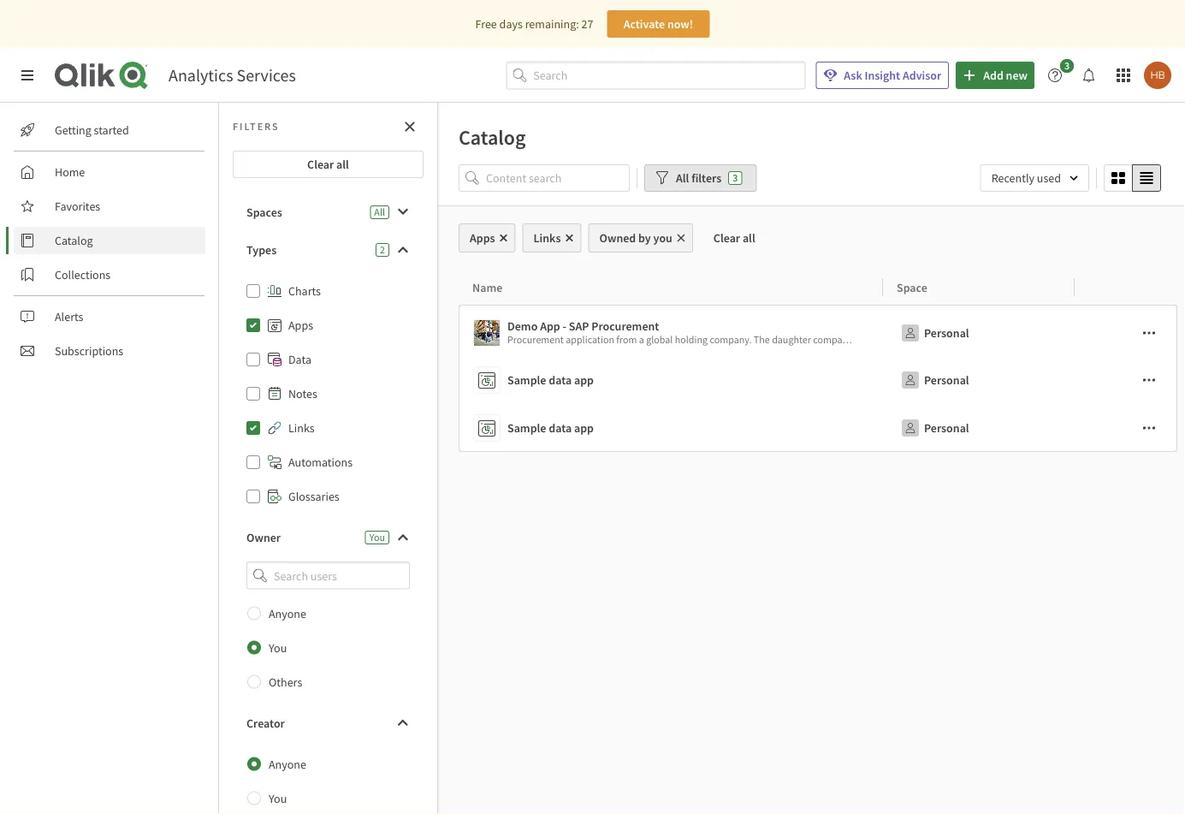 Task type: vqa. For each thing, say whether or not it's contained in the screenshot.
GETTING STARTED
yes



Task type: describe. For each thing, give the bounding box(es) containing it.
services
[[237, 65, 296, 86]]

qlik sense app image
[[474, 320, 500, 346]]

personal for 3rd the personal button from the top of the page
[[924, 420, 970, 436]]

data for 2nd the personal button from the bottom of the page
[[549, 372, 572, 388]]

subscriptions link
[[14, 337, 205, 365]]

new
[[1006, 68, 1028, 83]]

collections
[[55, 267, 111, 282]]

data for 3rd the personal button from the top of the page
[[549, 420, 572, 436]]

home
[[55, 164, 85, 180]]

demo
[[508, 318, 538, 334]]

personal for 2nd the personal button from the bottom of the page
[[924, 372, 970, 388]]

ask insight advisor button
[[816, 62, 949, 89]]

glossaries
[[288, 489, 340, 504]]

links inside button
[[534, 230, 561, 246]]

clear for bottommost clear all button
[[714, 230, 740, 246]]

all for all filters
[[676, 170, 689, 186]]

more actions image
[[1143, 326, 1156, 340]]

sample data app button for personal cell related to more actions icon related to 2nd the personal button from the bottom of the page
[[473, 363, 876, 397]]

app
[[540, 318, 560, 334]]

add new button
[[956, 62, 1035, 89]]

owner option group
[[233, 596, 424, 699]]

filters
[[233, 120, 280, 133]]

others
[[269, 674, 302, 690]]

Search users text field
[[270, 562, 389, 589]]

sap
[[569, 318, 589, 334]]

filters
[[692, 170, 722, 186]]

analytics services
[[169, 65, 296, 86]]

-
[[563, 318, 567, 334]]

searchbar element
[[506, 61, 806, 89]]

catalog inside navigation pane element
[[55, 233, 93, 248]]

now!
[[668, 16, 694, 32]]

0 vertical spatial catalog
[[459, 124, 526, 150]]

home link
[[14, 158, 205, 186]]

remaining:
[[525, 16, 579, 32]]

ask insight advisor
[[844, 68, 942, 83]]

recently used
[[992, 170, 1061, 186]]

favorites link
[[14, 193, 205, 220]]

started
[[94, 122, 129, 138]]

Search text field
[[534, 61, 806, 89]]

3 button
[[1042, 59, 1079, 89]]

creator option group
[[233, 747, 424, 814]]

apps button
[[459, 223, 516, 253]]

clear all for bottommost clear all button
[[714, 230, 756, 246]]

owned by you
[[600, 230, 673, 246]]

collections link
[[14, 261, 205, 288]]

spaces
[[247, 205, 282, 220]]

free
[[476, 16, 497, 32]]

3 personal button from the top
[[897, 414, 973, 442]]

getting
[[55, 122, 91, 138]]

Recently used field
[[981, 164, 1090, 192]]

anyone for owner option group
[[269, 606, 306, 621]]

you for creator option group
[[269, 791, 287, 806]]

cell for personal cell associated with more actions image
[[1075, 305, 1178, 356]]

3 inside dropdown button
[[1065, 59, 1070, 72]]

more actions image for 3rd the personal button from the top of the page
[[1143, 421, 1156, 435]]

navigation pane element
[[0, 110, 218, 371]]

ask
[[844, 68, 863, 83]]

sample for personal cell related to more actions icon related to 2nd the personal button from the bottom of the page's sample data app button
[[508, 372, 546, 388]]

activate
[[624, 16, 665, 32]]

by
[[639, 230, 651, 246]]

creator
[[247, 715, 285, 731]]

links button
[[523, 223, 582, 253]]

1 vertical spatial clear all button
[[700, 223, 769, 253]]

favorites
[[55, 199, 100, 214]]

activate now! link
[[607, 10, 710, 38]]



Task type: locate. For each thing, give the bounding box(es) containing it.
1 vertical spatial clear
[[714, 230, 740, 246]]

filters region
[[438, 161, 1185, 205]]

personal for third the personal button from the bottom
[[924, 325, 970, 341]]

0 vertical spatial all
[[336, 157, 349, 172]]

catalog link
[[14, 227, 205, 254]]

personal button
[[897, 319, 973, 347], [897, 366, 973, 394], [897, 414, 973, 442]]

more actions image
[[1143, 373, 1156, 387], [1143, 421, 1156, 435]]

0 vertical spatial sample data app
[[508, 372, 594, 388]]

types
[[247, 242, 277, 258]]

all
[[676, 170, 689, 186], [374, 205, 385, 219]]

3 right new
[[1065, 59, 1070, 72]]

2 more actions image from the top
[[1143, 421, 1156, 435]]

sample
[[508, 372, 546, 388], [508, 420, 546, 436]]

app
[[574, 372, 594, 388], [574, 420, 594, 436]]

you up others
[[269, 640, 287, 655]]

owned by you button
[[588, 223, 693, 253]]

0 vertical spatial personal button
[[897, 319, 973, 347]]

2 sample from the top
[[508, 420, 546, 436]]

demo app - sap procurement button
[[473, 316, 876, 350]]

all for the left clear all button
[[336, 157, 349, 172]]

notes
[[288, 386, 317, 401]]

Content search text field
[[486, 164, 630, 192]]

app for personal cell related to more actions icon related to 2nd the personal button from the bottom of the page's sample data app button
[[574, 372, 594, 388]]

clear all
[[307, 157, 349, 172], [714, 230, 756, 246]]

1 vertical spatial all
[[374, 205, 385, 219]]

getting started link
[[14, 116, 205, 144]]

all for all
[[374, 205, 385, 219]]

1 vertical spatial sample data app button
[[473, 411, 876, 445]]

0 horizontal spatial clear all button
[[233, 151, 424, 178]]

subscriptions
[[55, 343, 123, 359]]

1 vertical spatial you
[[269, 640, 287, 655]]

1 personal from the top
[[924, 325, 970, 341]]

sample data app for 3rd the personal button from the top of the page
[[508, 420, 594, 436]]

2 app from the top
[[574, 420, 594, 436]]

creator button
[[233, 709, 424, 737]]

1 data from the top
[[549, 372, 572, 388]]

2
[[380, 243, 385, 256]]

0 horizontal spatial catalog
[[55, 233, 93, 248]]

1 personal cell from the top
[[883, 305, 1075, 356]]

3 personal from the top
[[924, 420, 970, 436]]

1 sample data app button from the top
[[473, 363, 876, 397]]

all for bottommost clear all button
[[743, 230, 756, 246]]

3 right filters
[[733, 171, 738, 184]]

analytics services element
[[169, 65, 296, 86]]

1 vertical spatial sample
[[508, 420, 546, 436]]

add
[[984, 68, 1004, 83]]

data
[[288, 352, 312, 367]]

2 data from the top
[[549, 420, 572, 436]]

all left filters
[[676, 170, 689, 186]]

0 horizontal spatial all
[[374, 205, 385, 219]]

apps up the "name"
[[470, 230, 495, 246]]

0 horizontal spatial clear all
[[307, 157, 349, 172]]

1 vertical spatial anyone
[[269, 756, 306, 772]]

you inside owner option group
[[269, 640, 287, 655]]

3
[[1065, 59, 1070, 72], [733, 171, 738, 184]]

2 sample data app button from the top
[[473, 411, 876, 445]]

0 vertical spatial data
[[549, 372, 572, 388]]

alerts link
[[14, 303, 205, 330]]

sample data app
[[508, 372, 594, 388], [508, 420, 594, 436]]

1 app from the top
[[574, 372, 594, 388]]

anyone down search users text field
[[269, 606, 306, 621]]

0 horizontal spatial apps
[[288, 318, 313, 333]]

1 horizontal spatial apps
[[470, 230, 495, 246]]

2 vertical spatial you
[[269, 791, 287, 806]]

0 horizontal spatial links
[[288, 420, 315, 436]]

used
[[1037, 170, 1061, 186]]

all
[[336, 157, 349, 172], [743, 230, 756, 246]]

switch view group
[[1104, 164, 1162, 192]]

clear all for the left clear all button
[[307, 157, 349, 172]]

days
[[500, 16, 523, 32]]

0 horizontal spatial 3
[[733, 171, 738, 184]]

0 vertical spatial clear
[[307, 157, 334, 172]]

1 vertical spatial links
[[288, 420, 315, 436]]

2 sample data app from the top
[[508, 420, 594, 436]]

1 vertical spatial 3
[[733, 171, 738, 184]]

1 anyone from the top
[[269, 606, 306, 621]]

insight
[[865, 68, 901, 83]]

2 vertical spatial personal button
[[897, 414, 973, 442]]

1 vertical spatial clear all
[[714, 230, 756, 246]]

all filters
[[676, 170, 722, 186]]

you down creator
[[269, 791, 287, 806]]

apps inside button
[[470, 230, 495, 246]]

1 horizontal spatial clear all
[[714, 230, 756, 246]]

1 vertical spatial all
[[743, 230, 756, 246]]

procurement
[[592, 318, 659, 334]]

clear all button
[[233, 151, 424, 178], [700, 223, 769, 253]]

0 vertical spatial apps
[[470, 230, 495, 246]]

3 personal cell from the top
[[883, 404, 1075, 452]]

1 sample from the top
[[508, 372, 546, 388]]

apps
[[470, 230, 495, 246], [288, 318, 313, 333]]

free days remaining: 27
[[476, 16, 594, 32]]

advisor
[[903, 68, 942, 83]]

catalog up content search text box
[[459, 124, 526, 150]]

anyone
[[269, 606, 306, 621], [269, 756, 306, 772]]

charts
[[288, 283, 321, 299]]

1 sample data app from the top
[[508, 372, 594, 388]]

alerts
[[55, 309, 83, 324]]

2 vertical spatial personal
[[924, 420, 970, 436]]

1 vertical spatial sample data app
[[508, 420, 594, 436]]

activate now!
[[624, 16, 694, 32]]

getting started
[[55, 122, 129, 138]]

clear all button down filters
[[700, 223, 769, 253]]

personal cell for 3rd the personal button from the top of the page more actions icon
[[883, 404, 1075, 452]]

sample for sample data app button related to 3rd the personal button from the top of the page more actions icon personal cell
[[508, 420, 546, 436]]

3 inside the filters region
[[733, 171, 738, 184]]

0 vertical spatial all
[[676, 170, 689, 186]]

close sidebar menu image
[[21, 68, 34, 82]]

you for owner option group
[[269, 640, 287, 655]]

recently
[[992, 170, 1035, 186]]

anyone down creator
[[269, 756, 306, 772]]

howard brown image
[[1144, 62, 1172, 89]]

personal cell
[[883, 305, 1075, 356], [883, 356, 1075, 404], [883, 404, 1075, 452]]

1 horizontal spatial catalog
[[459, 124, 526, 150]]

0 vertical spatial sample
[[508, 372, 546, 388]]

all up 2
[[374, 205, 385, 219]]

app for sample data app button related to 3rd the personal button from the top of the page more actions icon personal cell
[[574, 420, 594, 436]]

2 cell from the top
[[1075, 356, 1178, 404]]

add new
[[984, 68, 1028, 83]]

clear all button up spaces
[[233, 151, 424, 178]]

2 personal from the top
[[924, 372, 970, 388]]

clear
[[307, 157, 334, 172], [714, 230, 740, 246]]

apps up the data on the top of the page
[[288, 318, 313, 333]]

1 vertical spatial catalog
[[55, 233, 93, 248]]

data
[[549, 372, 572, 388], [549, 420, 572, 436]]

1 horizontal spatial links
[[534, 230, 561, 246]]

2 anyone from the top
[[269, 756, 306, 772]]

demo app - sap procurement
[[508, 318, 659, 334]]

catalog
[[459, 124, 526, 150], [55, 233, 93, 248]]

0 vertical spatial clear all
[[307, 157, 349, 172]]

personal cell for more actions icon related to 2nd the personal button from the bottom of the page
[[883, 356, 1075, 404]]

0 horizontal spatial clear
[[307, 157, 334, 172]]

1 vertical spatial app
[[574, 420, 594, 436]]

0 horizontal spatial all
[[336, 157, 349, 172]]

1 vertical spatial more actions image
[[1143, 421, 1156, 435]]

2 personal cell from the top
[[883, 356, 1075, 404]]

cell for personal cell related to more actions icon related to 2nd the personal button from the bottom of the page
[[1075, 356, 1178, 404]]

cell for 3rd the personal button from the top of the page more actions icon personal cell
[[1075, 404, 1178, 452]]

owner
[[247, 530, 281, 545]]

1 vertical spatial personal
[[924, 372, 970, 388]]

personal
[[924, 325, 970, 341], [924, 372, 970, 388], [924, 420, 970, 436]]

0 vertical spatial personal
[[924, 325, 970, 341]]

you inside creator option group
[[269, 791, 287, 806]]

more actions image for 2nd the personal button from the bottom of the page
[[1143, 373, 1156, 387]]

links right the 'apps' button
[[534, 230, 561, 246]]

2 personal button from the top
[[897, 366, 973, 394]]

analytics
[[169, 65, 233, 86]]

1 more actions image from the top
[[1143, 373, 1156, 387]]

sample data app button for 3rd the personal button from the top of the page more actions icon personal cell
[[473, 411, 876, 445]]

0 vertical spatial links
[[534, 230, 561, 246]]

catalog down the favorites
[[55, 233, 93, 248]]

you
[[370, 531, 385, 544], [269, 640, 287, 655], [269, 791, 287, 806]]

1 horizontal spatial clear
[[714, 230, 740, 246]]

sample data app for 2nd the personal button from the bottom of the page
[[508, 372, 594, 388]]

space
[[897, 279, 928, 295]]

anyone for creator option group
[[269, 756, 306, 772]]

links down notes
[[288, 420, 315, 436]]

0 vertical spatial you
[[370, 531, 385, 544]]

anyone inside creator option group
[[269, 756, 306, 772]]

you
[[654, 230, 673, 246]]

sample data app button
[[473, 363, 876, 397], [473, 411, 876, 445]]

1 vertical spatial data
[[549, 420, 572, 436]]

clear for the left clear all button
[[307, 157, 334, 172]]

1 vertical spatial personal button
[[897, 366, 973, 394]]

1 horizontal spatial 3
[[1065, 59, 1070, 72]]

you up search users text field
[[370, 531, 385, 544]]

1 vertical spatial apps
[[288, 318, 313, 333]]

1 cell from the top
[[1075, 305, 1178, 356]]

3 cell from the top
[[1075, 404, 1178, 452]]

0 vertical spatial app
[[574, 372, 594, 388]]

None field
[[233, 562, 424, 589]]

links
[[534, 230, 561, 246], [288, 420, 315, 436]]

1 horizontal spatial all
[[676, 170, 689, 186]]

0 vertical spatial sample data app button
[[473, 363, 876, 397]]

27
[[582, 16, 594, 32]]

cell
[[1075, 305, 1178, 356], [1075, 356, 1178, 404], [1075, 404, 1178, 452]]

1 horizontal spatial clear all button
[[700, 223, 769, 253]]

personal cell for more actions image
[[883, 305, 1075, 356]]

0 vertical spatial more actions image
[[1143, 373, 1156, 387]]

owned
[[600, 230, 636, 246]]

0 vertical spatial 3
[[1065, 59, 1070, 72]]

anyone inside owner option group
[[269, 606, 306, 621]]

1 personal button from the top
[[897, 319, 973, 347]]

1 horizontal spatial all
[[743, 230, 756, 246]]

0 vertical spatial clear all button
[[233, 151, 424, 178]]

name
[[472, 279, 503, 295]]

0 vertical spatial anyone
[[269, 606, 306, 621]]

all inside the filters region
[[676, 170, 689, 186]]

automations
[[288, 455, 353, 470]]



